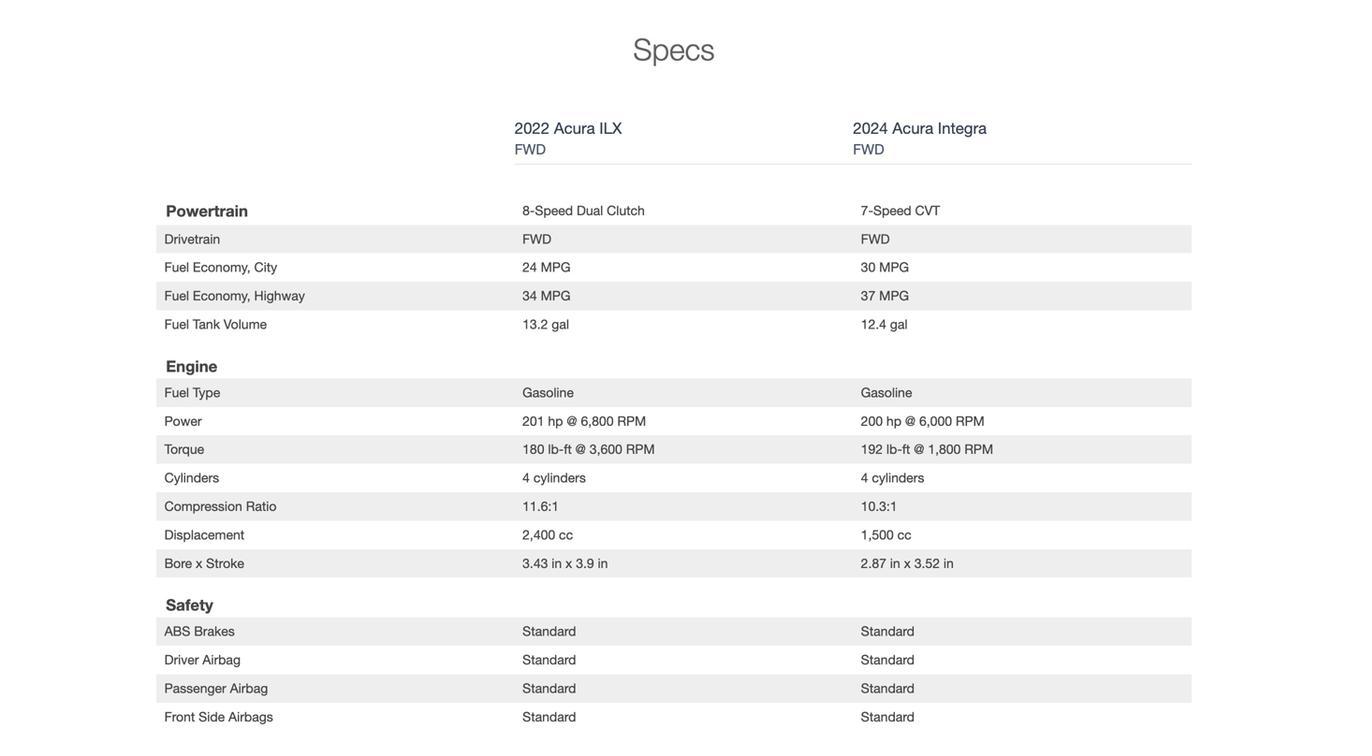 Task type: describe. For each thing, give the bounding box(es) containing it.
2024 acura integra fwd
[[854, 119, 987, 157]]

3,600
[[590, 442, 623, 457]]

6,800
[[581, 413, 614, 429]]

cvt
[[916, 203, 941, 218]]

acura for 2022
[[554, 119, 595, 137]]

ft for 1,800
[[903, 442, 911, 457]]

13.2
[[523, 317, 548, 332]]

mpg for 24                                 mpg
[[541, 260, 571, 275]]

powertrain
[[166, 201, 248, 220]]

37
[[861, 288, 876, 304]]

37                                 mpg
[[861, 288, 909, 304]]

gal for 13.2 gal
[[552, 317, 569, 332]]

front
[[164, 709, 195, 725]]

driver airbag
[[164, 652, 241, 668]]

34                                 mpg
[[523, 288, 571, 304]]

2,400 cc
[[523, 527, 573, 543]]

24
[[523, 260, 537, 275]]

2.87
[[861, 556, 887, 571]]

city
[[254, 260, 277, 275]]

stroke
[[206, 556, 244, 571]]

200 hp @ 6,000 rpm
[[861, 413, 985, 429]]

speed for 8-
[[535, 203, 573, 218]]

x for 2.87 in x 3.52 in
[[904, 556, 911, 571]]

x for 3.43 in x 3.9 in
[[566, 556, 573, 571]]

economy, for highway
[[193, 288, 251, 304]]

192
[[861, 442, 883, 457]]

bore x stroke
[[164, 556, 244, 571]]

201
[[523, 413, 545, 429]]

front side airbags
[[164, 709, 273, 725]]

1 4 cylinders from the left
[[523, 470, 586, 486]]

compression ratio
[[164, 499, 277, 514]]

1 4 from the left
[[523, 470, 530, 486]]

30                                 mpg
[[861, 260, 909, 275]]

2 4 from the left
[[861, 470, 869, 486]]

highway
[[254, 288, 305, 304]]

13.2 gal
[[523, 317, 569, 332]]

lb- for 180
[[548, 442, 564, 457]]

12.4 gal
[[861, 317, 908, 332]]

fuel for fuel economy, highway
[[164, 288, 189, 304]]

side
[[199, 709, 225, 725]]

2024
[[854, 119, 889, 137]]

3.9
[[576, 556, 594, 571]]

201 hp @ 6,800 rpm
[[523, 413, 646, 429]]

brakes
[[194, 624, 235, 639]]

fwd up the 24
[[523, 231, 552, 247]]

3 in from the left
[[891, 556, 901, 571]]

fwd inside 2024 acura integra fwd
[[854, 141, 885, 157]]

airbag for driver airbag
[[203, 652, 241, 668]]

dual
[[577, 203, 603, 218]]

passenger airbag
[[164, 681, 268, 696]]

24                                 mpg
[[523, 260, 571, 275]]

acura for 2024
[[893, 119, 934, 137]]

clutch
[[607, 203, 645, 218]]

192 lb-ft @ 1,800 rpm
[[861, 442, 994, 457]]

passenger
[[164, 681, 226, 696]]

mpg for 37                                 mpg
[[880, 288, 909, 304]]

12.4
[[861, 317, 887, 332]]

cylinders
[[164, 470, 219, 486]]

4 in from the left
[[944, 556, 954, 571]]

200
[[861, 413, 883, 429]]

180 lb-ft @ 3,600 rpm
[[523, 442, 655, 457]]

2 gasoline from the left
[[861, 385, 913, 400]]

fwd up 30
[[861, 231, 890, 247]]

tank
[[193, 317, 220, 332]]

1,500 cc
[[861, 527, 912, 543]]

rpm right 1,800
[[965, 442, 994, 457]]

180
[[523, 442, 545, 457]]

hp for 200
[[887, 413, 902, 429]]

type
[[193, 385, 220, 400]]

2 4 cylinders from the left
[[861, 470, 925, 486]]

7-speed cvt
[[861, 203, 941, 218]]



Task type: vqa. For each thing, say whether or not it's contained in the screenshot.
est. in $23,999 Est. $482/Mo.*
no



Task type: locate. For each thing, give the bounding box(es) containing it.
1 cylinders from the left
[[534, 470, 586, 486]]

2,400
[[523, 527, 556, 543]]

0 horizontal spatial 4
[[523, 470, 530, 486]]

fuel for fuel tank volume
[[164, 317, 189, 332]]

2 hp from the left
[[887, 413, 902, 429]]

standard
[[523, 624, 576, 639], [861, 624, 915, 639], [523, 652, 576, 668], [861, 652, 915, 668], [523, 681, 576, 696], [861, 681, 915, 696], [523, 709, 576, 725], [861, 709, 915, 725]]

rpm
[[618, 413, 646, 429], [956, 413, 985, 429], [626, 442, 655, 457], [965, 442, 994, 457]]

acura left ilx
[[554, 119, 595, 137]]

3 x from the left
[[904, 556, 911, 571]]

cylinders up 10.3:1 at the right bottom of page
[[872, 470, 925, 486]]

fwd
[[515, 141, 546, 157], [854, 141, 885, 157], [523, 231, 552, 247], [861, 231, 890, 247]]

4 down 192
[[861, 470, 869, 486]]

10.3:1
[[861, 499, 898, 514]]

1 vertical spatial economy,
[[193, 288, 251, 304]]

acura inside 2024 acura integra fwd
[[893, 119, 934, 137]]

0 horizontal spatial hp
[[548, 413, 563, 429]]

1 lb- from the left
[[548, 442, 564, 457]]

fuel economy, city
[[164, 260, 277, 275]]

2 ft from the left
[[903, 442, 911, 457]]

1 x from the left
[[196, 556, 203, 571]]

rpm right 6,000
[[956, 413, 985, 429]]

1 horizontal spatial hp
[[887, 413, 902, 429]]

bore
[[164, 556, 192, 571]]

fuel down drivetrain
[[164, 260, 189, 275]]

fuel up fuel tank volume
[[164, 288, 189, 304]]

1 horizontal spatial acura
[[893, 119, 934, 137]]

gal for 12.4 gal
[[891, 317, 908, 332]]

in right 2.87
[[891, 556, 901, 571]]

1 horizontal spatial cc
[[898, 527, 912, 543]]

0 vertical spatial airbag
[[203, 652, 241, 668]]

cc for 2,400 cc
[[559, 527, 573, 543]]

1 horizontal spatial 4
[[861, 470, 869, 486]]

4 down the 180
[[523, 470, 530, 486]]

safety
[[166, 596, 213, 615]]

4
[[523, 470, 530, 486], [861, 470, 869, 486]]

11.6:1
[[523, 499, 559, 514]]

fuel
[[164, 260, 189, 275], [164, 288, 189, 304], [164, 317, 189, 332], [164, 385, 189, 400]]

8-speed dual clutch
[[523, 203, 645, 218]]

in right 3.9
[[598, 556, 608, 571]]

fuel type
[[164, 385, 220, 400]]

0 horizontal spatial lb-
[[548, 442, 564, 457]]

gal right 13.2
[[552, 317, 569, 332]]

gal
[[552, 317, 569, 332], [891, 317, 908, 332]]

cylinders up 11.6:1
[[534, 470, 586, 486]]

0 vertical spatial economy,
[[193, 260, 251, 275]]

volume
[[224, 317, 267, 332]]

2022
[[515, 119, 550, 137]]

hp for 201
[[548, 413, 563, 429]]

engine
[[166, 357, 218, 376]]

x right bore
[[196, 556, 203, 571]]

power
[[164, 413, 202, 429]]

mpg right 34
[[541, 288, 571, 304]]

2 horizontal spatial x
[[904, 556, 911, 571]]

6,000
[[920, 413, 953, 429]]

speed left dual
[[535, 203, 573, 218]]

lb- right 192
[[887, 442, 903, 457]]

abs brakes
[[164, 624, 235, 639]]

0 horizontal spatial x
[[196, 556, 203, 571]]

2 x from the left
[[566, 556, 573, 571]]

1 horizontal spatial 4 cylinders
[[861, 470, 925, 486]]

1 horizontal spatial speed
[[874, 203, 912, 218]]

0 horizontal spatial 4 cylinders
[[523, 470, 586, 486]]

lb-
[[548, 442, 564, 457], [887, 442, 903, 457]]

torque
[[164, 442, 204, 457]]

1 in from the left
[[552, 556, 562, 571]]

3 fuel from the top
[[164, 317, 189, 332]]

2 speed from the left
[[874, 203, 912, 218]]

ft down 201 hp @ 6,800 rpm
[[564, 442, 572, 457]]

lb- right the 180
[[548, 442, 564, 457]]

0 horizontal spatial gasoline
[[523, 385, 574, 400]]

abs
[[164, 624, 190, 639]]

1 horizontal spatial gasoline
[[861, 385, 913, 400]]

ilx
[[600, 119, 622, 137]]

economy, down fuel economy, city
[[193, 288, 251, 304]]

mpg right 37 on the right top of the page
[[880, 288, 909, 304]]

1 horizontal spatial ft
[[903, 442, 911, 457]]

2022 acura ilx fwd
[[515, 119, 622, 157]]

fwd down 2022
[[515, 141, 546, 157]]

1 horizontal spatial gal
[[891, 317, 908, 332]]

0 horizontal spatial gal
[[552, 317, 569, 332]]

cc right 2,400
[[559, 527, 573, 543]]

gasoline up "201"
[[523, 385, 574, 400]]

integra
[[938, 119, 987, 137]]

mpg
[[541, 260, 571, 275], [880, 260, 909, 275], [541, 288, 571, 304], [880, 288, 909, 304]]

2 gal from the left
[[891, 317, 908, 332]]

speed left cvt
[[874, 203, 912, 218]]

2 cc from the left
[[898, 527, 912, 543]]

gasoline
[[523, 385, 574, 400], [861, 385, 913, 400]]

drivetrain
[[164, 231, 220, 247]]

ft
[[564, 442, 572, 457], [903, 442, 911, 457]]

1 horizontal spatial cylinders
[[872, 470, 925, 486]]

1 horizontal spatial x
[[566, 556, 573, 571]]

@ left 6,000
[[906, 413, 916, 429]]

0 horizontal spatial cc
[[559, 527, 573, 543]]

airbag
[[203, 652, 241, 668], [230, 681, 268, 696]]

cc
[[559, 527, 573, 543], [898, 527, 912, 543]]

2 acura from the left
[[893, 119, 934, 137]]

ratio
[[246, 499, 277, 514]]

mpg right 30
[[880, 260, 909, 275]]

airbag for passenger airbag
[[230, 681, 268, 696]]

hp
[[548, 413, 563, 429], [887, 413, 902, 429]]

1 vertical spatial airbag
[[230, 681, 268, 696]]

2.87 in x 3.52 in
[[861, 556, 954, 571]]

1 gal from the left
[[552, 317, 569, 332]]

3.43 in x 3.9 in
[[523, 556, 608, 571]]

@ left 1,800
[[914, 442, 925, 457]]

in
[[552, 556, 562, 571], [598, 556, 608, 571], [891, 556, 901, 571], [944, 556, 954, 571]]

fuel up "power"
[[164, 385, 189, 400]]

acura right 2024 on the right of page
[[893, 119, 934, 137]]

2 lb- from the left
[[887, 442, 903, 457]]

2 economy, from the top
[[193, 288, 251, 304]]

8-
[[523, 203, 535, 218]]

cc for 1,500 cc
[[898, 527, 912, 543]]

in right 3.52
[[944, 556, 954, 571]]

fwd down 2024 on the right of page
[[854, 141, 885, 157]]

airbag up passenger airbag
[[203, 652, 241, 668]]

mpg for 34                                 mpg
[[541, 288, 571, 304]]

airbag up airbags
[[230, 681, 268, 696]]

economy, up fuel economy, highway
[[193, 260, 251, 275]]

4 fuel from the top
[[164, 385, 189, 400]]

1 hp from the left
[[548, 413, 563, 429]]

hp right 200
[[887, 413, 902, 429]]

4 cylinders
[[523, 470, 586, 486], [861, 470, 925, 486]]

speed for 7-
[[874, 203, 912, 218]]

1 ft from the left
[[564, 442, 572, 457]]

1 economy, from the top
[[193, 260, 251, 275]]

@
[[567, 413, 577, 429], [906, 413, 916, 429], [576, 442, 586, 457], [914, 442, 925, 457]]

1,800
[[928, 442, 961, 457]]

1 speed from the left
[[535, 203, 573, 218]]

mpg for 30                                 mpg
[[880, 260, 909, 275]]

specs
[[634, 31, 715, 67]]

fwd inside 2022 acura ilx fwd
[[515, 141, 546, 157]]

rpm right 6,800
[[618, 413, 646, 429]]

@ left the 3,600
[[576, 442, 586, 457]]

7-
[[861, 203, 874, 218]]

0 horizontal spatial speed
[[535, 203, 573, 218]]

1 acura from the left
[[554, 119, 595, 137]]

2 cylinders from the left
[[872, 470, 925, 486]]

@ left 6,800
[[567, 413, 577, 429]]

1 horizontal spatial lb-
[[887, 442, 903, 457]]

1 fuel from the top
[[164, 260, 189, 275]]

acura inside 2022 acura ilx fwd
[[554, 119, 595, 137]]

3.43
[[523, 556, 548, 571]]

mpg right the 24
[[541, 260, 571, 275]]

airbags
[[229, 709, 273, 725]]

0 horizontal spatial cylinders
[[534, 470, 586, 486]]

fuel left tank
[[164, 317, 189, 332]]

economy,
[[193, 260, 251, 275], [193, 288, 251, 304]]

34
[[523, 288, 537, 304]]

30
[[861, 260, 876, 275]]

4 cylinders up 11.6:1
[[523, 470, 586, 486]]

fuel economy, highway
[[164, 288, 305, 304]]

1 cc from the left
[[559, 527, 573, 543]]

gal right the 12.4 in the right of the page
[[891, 317, 908, 332]]

cc right 1,500
[[898, 527, 912, 543]]

driver
[[164, 652, 199, 668]]

1 gasoline from the left
[[523, 385, 574, 400]]

fuel tank volume
[[164, 317, 267, 332]]

x left 3.52
[[904, 556, 911, 571]]

2 in from the left
[[598, 556, 608, 571]]

1,500
[[861, 527, 894, 543]]

fuel for fuel economy, city
[[164, 260, 189, 275]]

gasoline up 200
[[861, 385, 913, 400]]

acura
[[554, 119, 595, 137], [893, 119, 934, 137]]

2 fuel from the top
[[164, 288, 189, 304]]

4 cylinders up 10.3:1 at the right bottom of page
[[861, 470, 925, 486]]

x left 3.9
[[566, 556, 573, 571]]

ft for 3,600
[[564, 442, 572, 457]]

in right the 3.43
[[552, 556, 562, 571]]

hp right "201"
[[548, 413, 563, 429]]

compression
[[164, 499, 242, 514]]

lb- for 192
[[887, 442, 903, 457]]

speed
[[535, 203, 573, 218], [874, 203, 912, 218]]

displacement
[[164, 527, 245, 543]]

ft down '200 hp @ 6,000 rpm' at the bottom right of page
[[903, 442, 911, 457]]

rpm right the 3,600
[[626, 442, 655, 457]]

3.52
[[915, 556, 940, 571]]

0 horizontal spatial ft
[[564, 442, 572, 457]]

economy, for city
[[193, 260, 251, 275]]

0 horizontal spatial acura
[[554, 119, 595, 137]]

fuel for fuel type
[[164, 385, 189, 400]]

x
[[196, 556, 203, 571], [566, 556, 573, 571], [904, 556, 911, 571]]



